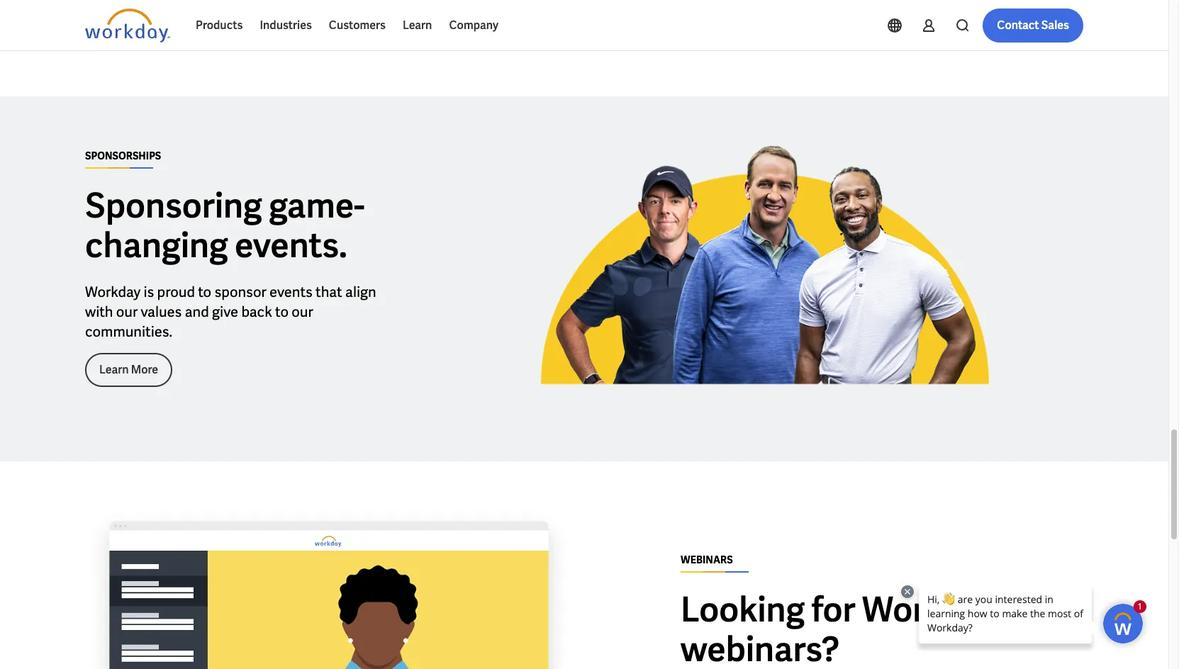 Task type: describe. For each thing, give the bounding box(es) containing it.
and
[[185, 303, 209, 321]]

go to the homepage image
[[85, 9, 170, 43]]

learn for learn
[[403, 18, 432, 33]]

back
[[242, 303, 272, 321]]

align
[[346, 283, 377, 301]]

is
[[144, 283, 154, 301]]

learn button
[[394, 9, 441, 43]]

looking
[[681, 589, 805, 633]]

customers button
[[321, 9, 394, 43]]

customers
[[329, 18, 386, 33]]

sponsorships
[[85, 150, 161, 162]]

changing
[[85, 223, 228, 267]]

industries button
[[251, 9, 321, 43]]

workday inside looking for workday webinars?
[[863, 589, 999, 633]]

1 our from the left
[[116, 303, 138, 321]]

company
[[449, 18, 499, 33]]

products button
[[187, 9, 251, 43]]

webinars?
[[681, 628, 840, 670]]

sponsor
[[215, 283, 267, 301]]

looking for workday webinars?
[[681, 589, 999, 670]]

company button
[[441, 9, 507, 43]]

values
[[141, 303, 182, 321]]

workday inside the workday is proud to sponsor events that align with our values and give back to our communities.
[[85, 283, 141, 301]]

contact
[[998, 18, 1040, 33]]



Task type: vqa. For each thing, say whether or not it's contained in the screenshot.
the leftmost Workday
yes



Task type: locate. For each thing, give the bounding box(es) containing it.
our
[[116, 303, 138, 321], [292, 303, 313, 321]]

sales
[[1042, 18, 1070, 33]]

workday sponsorships. image
[[511, 142, 999, 417]]

to up and
[[198, 283, 212, 301]]

learn left company
[[403, 18, 432, 33]]

0 vertical spatial learn
[[403, 18, 432, 33]]

to down events
[[275, 303, 289, 321]]

to
[[198, 283, 212, 301], [275, 303, 289, 321]]

workday is proud to sponsor events that align with our values and give back to our communities.
[[85, 283, 377, 341]]

learn more
[[99, 362, 158, 377]]

0 horizontal spatial to
[[198, 283, 212, 301]]

webinars
[[681, 554, 733, 567]]

events.
[[235, 223, 348, 267]]

0 vertical spatial workday
[[85, 283, 141, 301]]

learn for learn more
[[99, 362, 129, 377]]

1 horizontal spatial workday
[[863, 589, 999, 633]]

1 vertical spatial learn
[[99, 362, 129, 377]]

1 horizontal spatial learn
[[403, 18, 432, 33]]

events
[[270, 283, 313, 301]]

1 vertical spatial to
[[275, 303, 289, 321]]

contact sales link
[[984, 9, 1084, 43]]

contact sales
[[998, 18, 1070, 33]]

0 horizontal spatial workday
[[85, 283, 141, 301]]

for
[[812, 589, 856, 633]]

0 horizontal spatial learn
[[99, 362, 129, 377]]

give
[[212, 303, 238, 321]]

learn inside "dropdown button"
[[403, 18, 432, 33]]

1 horizontal spatial to
[[275, 303, 289, 321]]

with
[[85, 303, 113, 321]]

2 our from the left
[[292, 303, 313, 321]]

0 horizontal spatial our
[[116, 303, 138, 321]]

products
[[196, 18, 243, 33]]

1 vertical spatial workday
[[863, 589, 999, 633]]

proud
[[157, 283, 195, 301]]

our up communities.
[[116, 303, 138, 321]]

learn more link
[[85, 353, 173, 387]]

0 vertical spatial to
[[198, 283, 212, 301]]

our down events
[[292, 303, 313, 321]]

that
[[316, 283, 342, 301]]

sponsoring game- changing events.
[[85, 184, 365, 267]]

learn left more
[[99, 362, 129, 377]]

workday
[[85, 283, 141, 301], [863, 589, 999, 633]]

more
[[131, 362, 158, 377]]

communities.
[[85, 323, 172, 341]]

workday webinars image
[[85, 508, 573, 670]]

industries
[[260, 18, 312, 33]]

1 horizontal spatial our
[[292, 303, 313, 321]]

sponsoring
[[85, 184, 262, 228]]

game-
[[269, 184, 365, 228]]

learn
[[403, 18, 432, 33], [99, 362, 129, 377]]



